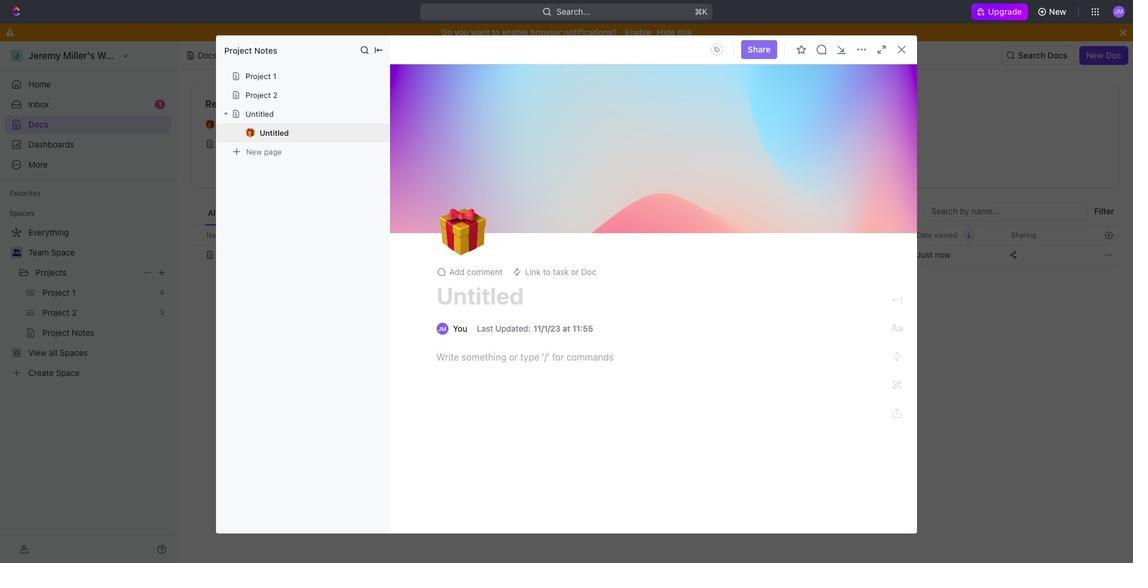Task type: locate. For each thing, give the bounding box(es) containing it.
doc inside button
[[1106, 50, 1122, 60]]

11/1/23
[[534, 324, 561, 334]]

2 vertical spatial project
[[246, 90, 271, 100]]

home link
[[5, 75, 171, 94]]

2 vertical spatial new
[[246, 147, 262, 156]]

favorited
[[614, 167, 643, 176]]

2 date from the left
[[917, 231, 933, 239]]

new doc button
[[1080, 46, 1129, 65]]

column header
[[191, 226, 204, 245]]

0 vertical spatial new
[[1049, 6, 1067, 17]]

just now table
[[191, 226, 1119, 267]]

dropdown menu image
[[708, 40, 727, 59]]

1 horizontal spatial jm
[[1115, 8, 1124, 15]]

row
[[191, 226, 1119, 245]]

doc
[[1106, 50, 1122, 60], [581, 267, 597, 277]]

new for new page
[[246, 147, 262, 156]]

project 2
[[246, 90, 278, 100]]

search docs button
[[1002, 46, 1075, 65]]

0 horizontal spatial date
[[822, 231, 838, 239]]

date for date viewed
[[917, 231, 933, 239]]

1 horizontal spatial new
[[1049, 6, 1067, 17]]

archived button
[[447, 202, 487, 226]]

doc right or
[[581, 267, 597, 277]]

1 horizontal spatial date
[[917, 231, 933, 239]]

date up just
[[917, 231, 933, 239]]

1 horizontal spatial doc
[[1106, 50, 1122, 60]]

🎁 up new page
[[246, 128, 255, 137]]

0 vertical spatial favorites
[[518, 99, 559, 109]]

favorites
[[518, 99, 559, 109], [9, 189, 41, 198]]

docs left will
[[645, 167, 662, 176]]

1 cell from the left
[[191, 244, 204, 266]]

docs down inbox
[[28, 119, 48, 129]]

to
[[492, 27, 500, 37], [543, 267, 551, 277]]

untitled • down recent
[[222, 120, 258, 130]]

reposition
[[749, 214, 790, 224]]

tree containing team space
[[5, 223, 171, 383]]

updated:
[[496, 324, 531, 334]]

untitled • down created by me
[[847, 120, 883, 130]]

project for project 1
[[246, 71, 271, 81]]

link to task or doc button
[[508, 264, 601, 281]]

favorites inside button
[[9, 189, 41, 198]]

assigned
[[403, 208, 439, 218]]

jm left "you"
[[438, 325, 447, 333]]

1 vertical spatial new
[[1087, 50, 1104, 60]]

will
[[664, 167, 675, 176]]

enable
[[502, 27, 528, 37]]

untitled link for recent
[[201, 135, 484, 154]]

date
[[822, 231, 838, 239], [917, 231, 933, 239]]

team space link
[[28, 243, 169, 262]]

2 horizontal spatial new
[[1087, 50, 1104, 60]]

0 horizontal spatial new
[[246, 147, 262, 156]]

date down change cover button
[[822, 231, 838, 239]]

user group image
[[12, 249, 21, 256]]

🎁
[[205, 120, 215, 129], [831, 120, 840, 129], [246, 128, 255, 137], [439, 204, 486, 260]]

1 horizontal spatial to
[[543, 267, 551, 277]]

1 vertical spatial favorites
[[9, 189, 41, 198]]

new for new
[[1049, 6, 1067, 17]]

0 horizontal spatial untitled link
[[201, 135, 484, 154]]

here.
[[696, 167, 713, 176]]

1 vertical spatial to
[[543, 267, 551, 277]]

docs inside sidebar navigation
[[28, 119, 48, 129]]

new down 🎁 dropdown button
[[246, 147, 262, 156]]

column header inside just now table
[[191, 226, 204, 245]]

row containing name
[[191, 226, 1119, 245]]

docs left 'project notes'
[[198, 50, 217, 60]]

🎁 untitled
[[246, 128, 289, 138]]

0 vertical spatial project
[[224, 45, 252, 55]]

date viewed
[[917, 231, 958, 239]]

add comment
[[450, 267, 503, 277]]

project left 2
[[246, 90, 271, 100]]

to inside dropdown button
[[543, 267, 551, 277]]

updated
[[840, 231, 868, 239]]

•
[[254, 120, 258, 130], [880, 120, 883, 130]]

1 inside sidebar navigation
[[158, 100, 162, 109]]

0 vertical spatial jm
[[1115, 8, 1124, 15]]

share
[[748, 44, 771, 54]]

created by me
[[831, 99, 896, 109]]

untitled •
[[222, 120, 258, 130], [847, 120, 883, 130]]

1 horizontal spatial •
[[880, 120, 883, 130]]

dashboards
[[28, 139, 74, 149]]

project
[[224, 45, 252, 55], [246, 71, 271, 81], [246, 90, 271, 100]]

1 untitled • from the left
[[222, 120, 258, 130]]

0 vertical spatial doc
[[1106, 50, 1122, 60]]

sidebar navigation
[[0, 41, 177, 563]]

team
[[28, 247, 49, 257]]

recent
[[205, 99, 237, 109]]

2 cell from the left
[[560, 244, 678, 266]]

untitled
[[246, 109, 274, 119], [222, 120, 252, 130], [847, 120, 878, 130], [260, 128, 289, 138], [222, 139, 252, 149], [847, 139, 878, 149], [437, 282, 524, 309]]

jm inside dropdown button
[[1115, 8, 1124, 15]]

comment
[[467, 267, 503, 277]]

0 horizontal spatial to
[[492, 27, 500, 37]]

2 • from the left
[[880, 120, 883, 130]]

0 vertical spatial 1
[[273, 71, 277, 81]]

1 horizontal spatial favorites
[[518, 99, 559, 109]]

to right link at the top left of the page
[[543, 267, 551, 277]]

hide
[[657, 27, 675, 37]]

just
[[917, 250, 933, 260]]

0 horizontal spatial 1
[[158, 100, 162, 109]]

jm button
[[1110, 2, 1129, 21]]

tab list
[[205, 202, 487, 226]]

by
[[869, 99, 880, 109]]

project up project 2
[[246, 71, 271, 81]]

doc down jm dropdown button
[[1106, 50, 1122, 60]]

notifications?
[[564, 27, 617, 37]]

link to task or doc
[[525, 267, 597, 277]]

doc inside dropdown button
[[581, 267, 597, 277]]

0 horizontal spatial doc
[[581, 267, 597, 277]]

• down me
[[880, 120, 883, 130]]

docs right 'search'
[[1048, 50, 1068, 60]]

untitled link
[[201, 135, 484, 154], [826, 135, 1109, 154]]

this
[[678, 27, 692, 37]]

1 horizontal spatial 1
[[273, 71, 277, 81]]

projects
[[35, 267, 67, 277]]

tree
[[5, 223, 171, 383]]

1 date from the left
[[822, 231, 838, 239]]

1 • from the left
[[254, 120, 258, 130]]

🎁 button
[[246, 128, 260, 138]]

1 vertical spatial doc
[[581, 267, 597, 277]]

jm
[[1115, 8, 1124, 15], [438, 325, 447, 333]]

project left notes
[[224, 45, 252, 55]]

new up search docs
[[1049, 6, 1067, 17]]

1 vertical spatial project
[[246, 71, 271, 81]]

workspace
[[349, 208, 393, 218]]

1 horizontal spatial untitled link
[[826, 135, 1109, 154]]

🎁 down created
[[831, 120, 840, 129]]

jm up new doc
[[1115, 8, 1124, 15]]

1
[[273, 71, 277, 81], [158, 100, 162, 109]]

0 horizontal spatial untitled •
[[222, 120, 258, 130]]

show
[[677, 167, 694, 176]]

2 untitled link from the left
[[826, 135, 1109, 154]]

new
[[1049, 6, 1067, 17], [1087, 50, 1104, 60], [246, 147, 262, 156]]

• for recent
[[254, 120, 258, 130]]

0 horizontal spatial favorites
[[9, 189, 41, 198]]

last updated: 11/1/23 at 11:55
[[477, 324, 593, 334]]

2 untitled • from the left
[[847, 120, 883, 130]]

3 cell from the left
[[678, 244, 815, 266]]

projects link
[[35, 263, 138, 282]]

inbox
[[28, 99, 49, 109]]

1 vertical spatial 1
[[158, 100, 162, 109]]

1 untitled link from the left
[[201, 135, 484, 154]]

viewed
[[934, 231, 958, 239]]

cell
[[191, 244, 204, 266], [560, 244, 678, 266], [678, 244, 815, 266], [815, 244, 910, 266]]

to right want
[[492, 27, 500, 37]]

project 1
[[246, 71, 277, 81]]

11:55
[[573, 324, 593, 334]]

0 horizontal spatial •
[[254, 120, 258, 130]]

untitled • for recent
[[222, 120, 258, 130]]

at
[[563, 324, 571, 334]]

• up new page
[[254, 120, 258, 130]]

0 horizontal spatial jm
[[438, 325, 447, 333]]

new right search docs
[[1087, 50, 1104, 60]]

1 vertical spatial jm
[[438, 325, 447, 333]]

you
[[455, 27, 469, 37]]

docs
[[198, 50, 217, 60], [1048, 50, 1068, 60], [28, 119, 48, 129], [645, 167, 662, 176]]

1 horizontal spatial untitled •
[[847, 120, 883, 130]]



Task type: describe. For each thing, give the bounding box(es) containing it.
just now row
[[191, 243, 1119, 267]]

enable
[[625, 27, 651, 37]]

0 vertical spatial to
[[492, 27, 500, 37]]

change cover
[[805, 214, 859, 224]]

4 cell from the left
[[815, 244, 910, 266]]

you
[[453, 324, 468, 334]]

change cover button
[[798, 210, 866, 229]]

now
[[935, 250, 951, 260]]

dashboards link
[[5, 135, 171, 154]]

no favorited docs image
[[631, 120, 679, 167]]

search
[[1019, 50, 1046, 60]]

project for project notes
[[224, 45, 252, 55]]

browser
[[530, 27, 562, 37]]

new button
[[1033, 2, 1074, 21]]

name
[[207, 231, 226, 239]]

tab list containing all
[[205, 202, 487, 226]]

cover
[[837, 214, 859, 224]]

change
[[805, 214, 835, 224]]

new for new doc
[[1087, 50, 1104, 60]]

tags
[[685, 231, 701, 239]]

🎁 inside "🎁 untitled"
[[246, 128, 255, 137]]

want
[[471, 27, 490, 37]]

untitled inside "🎁 untitled"
[[260, 128, 289, 138]]

space
[[51, 247, 75, 257]]

archived
[[450, 208, 484, 218]]

created
[[831, 99, 867, 109]]

search docs
[[1019, 50, 1068, 60]]

⌘k
[[695, 6, 708, 17]]

date updated
[[822, 231, 868, 239]]

team space
[[28, 247, 75, 257]]

assigned button
[[400, 202, 442, 226]]

all
[[208, 208, 218, 218]]

new page
[[246, 147, 282, 156]]

all button
[[205, 202, 221, 226]]

home
[[28, 79, 51, 89]]

project for project 2
[[246, 90, 271, 100]]

untitled • for created by me
[[847, 120, 883, 130]]

notes
[[254, 45, 277, 55]]

untitled link for created by me
[[826, 135, 1109, 154]]

me
[[882, 99, 896, 109]]

last
[[477, 324, 493, 334]]

🎁 down recent
[[205, 120, 215, 129]]

sharing
[[1011, 231, 1037, 239]]

your
[[597, 167, 612, 176]]

docs link
[[5, 115, 171, 134]]

date for date updated
[[822, 231, 838, 239]]

Search by name... text field
[[932, 203, 1081, 220]]

just now
[[917, 250, 951, 260]]

upgrade
[[989, 6, 1022, 17]]

new doc
[[1087, 50, 1122, 60]]

docs inside button
[[1048, 50, 1068, 60]]

workspace button
[[346, 202, 395, 226]]

change cover button
[[798, 210, 866, 229]]

project notes
[[224, 45, 277, 55]]

🎁 up "add"
[[439, 204, 486, 260]]

do
[[442, 27, 452, 37]]

link
[[525, 267, 541, 277]]

upgrade link
[[972, 4, 1028, 20]]

favorites button
[[5, 187, 45, 201]]

task
[[553, 267, 569, 277]]

• for created by me
[[880, 120, 883, 130]]

search...
[[557, 6, 591, 17]]

spaces
[[9, 209, 34, 218]]

add
[[450, 267, 465, 277]]

your favorited docs will show here.
[[597, 167, 713, 176]]

tree inside sidebar navigation
[[5, 223, 171, 383]]

location
[[567, 231, 596, 239]]

date updated button
[[815, 226, 875, 244]]

2
[[273, 90, 278, 100]]

page
[[264, 147, 282, 156]]

or
[[571, 267, 579, 277]]

do you want to enable browser notifications? enable hide this
[[442, 27, 692, 37]]

date viewed button
[[910, 226, 976, 244]]

reposition button
[[742, 210, 798, 229]]



Task type: vqa. For each thing, say whether or not it's contained in the screenshot.
AI within button
no



